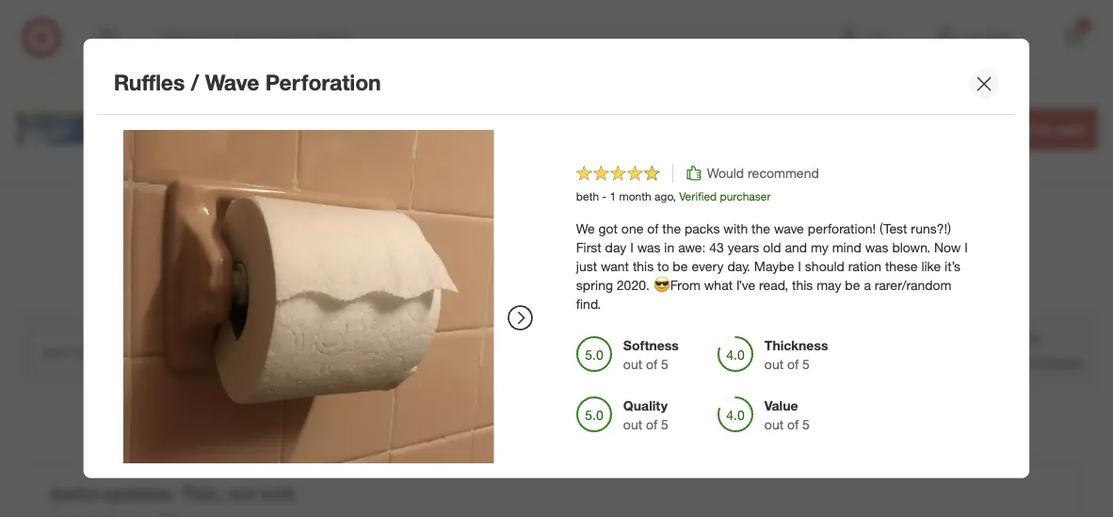 Task type: describe. For each thing, give the bounding box(es) containing it.
photos
[[993, 328, 1040, 347]]

5 for quality out of 5
[[661, 417, 668, 433]]

to inside we got one of the packs with the wave perforation! (test runs?!) first day i was in awe: 43 years old and my mind was blown. now i just want this to be every day. maybe i should ration these like it's spring 2020. 😎 from what i've read, this may be a rarer/random find.
[[657, 258, 669, 275]]

old
[[763, 240, 781, 256]]

find.
[[576, 296, 600, 313]]

1 horizontal spatial this
[[791, 277, 812, 294]]

17 questions link
[[253, 142, 340, 164]]

write a review button
[[510, 253, 603, 284]]

day.
[[727, 258, 750, 275]]

we found 5631 matching reviews
[[460, 413, 684, 431]]

we for we found 5631 matching reviews
[[460, 413, 481, 431]]

blown.
[[892, 240, 930, 256]]

1 was from the left
[[637, 240, 660, 256]]

i've
[[736, 277, 755, 294]]

What can we help you find? suggestions appear below search field
[[151, 17, 875, 58]]

,
[[672, 190, 675, 204]]

of for thickness out of 5
[[787, 356, 798, 373]]

got
[[598, 221, 617, 237]]

awe:
[[678, 240, 705, 256]]

first
[[576, 240, 601, 256]]

beth - 1 month ago , verified purchaser
[[576, 190, 770, 204]]

ruffles / wave perforation
[[114, 69, 381, 95]]

add to cart
[[1005, 120, 1086, 138]]

soft
[[210, 116, 240, 134]]

rolls
[[455, 116, 491, 134]]

shop
[[106, 92, 141, 110]]

0 horizontal spatial this
[[632, 258, 653, 275]]

2 the from the left
[[751, 221, 770, 237]]

of for quality out of 5
[[645, 417, 657, 433]]

search
[[862, 30, 907, 49]]

1 horizontal spatial verified
[[959, 354, 1009, 372]]

5631
[[528, 413, 562, 431]]

soft.
[[260, 483, 299, 505]]

to inside button
[[1038, 120, 1053, 138]]

2 was from the left
[[865, 240, 888, 256]]

want
[[600, 258, 629, 275]]

0 vertical spatial charmin
[[164, 92, 222, 110]]

updates.
[[103, 483, 176, 505]]

softness
[[623, 338, 678, 354]]

ultra
[[171, 116, 206, 134]]

awful updates. thin, not soft.
[[50, 483, 299, 505]]

should
[[805, 258, 844, 275]]

1
[[609, 190, 615, 204]]

years
[[727, 240, 759, 256]]

read,
[[759, 277, 788, 294]]

may
[[816, 277, 841, 294]]

we got one of the packs with the wave perforation! (test runs?!) first day i was in awe: 43 years old and my mind was blown. now i just want this to be every day. maybe i should ration these like it's spring 2020. 😎 from what i've read, this may be a rarer/random find.
[[576, 221, 968, 313]]

guest review image 3 of 12, zoom in image
[[358, 92, 475, 210]]

1 vertical spatial charmin
[[106, 116, 167, 134]]

ago
[[654, 190, 672, 204]]

add to cart button
[[993, 108, 1098, 150]]

guest review image 5 of 12, zoom in image
[[623, 92, 741, 210]]

with photos
[[959, 328, 1040, 347]]

it's
[[944, 258, 960, 275]]

1 the from the left
[[662, 221, 680, 237]]

wave
[[205, 69, 260, 95]]

cart
[[1057, 120, 1086, 138]]

every
[[691, 258, 723, 275]]

ruffles / wave perforation dialog
[[84, 39, 1030, 517]]

recommend
[[747, 165, 819, 182]]

just
[[576, 258, 597, 275]]

month
[[619, 190, 651, 204]]

with
[[723, 221, 747, 237]]

$21.99
[[839, 110, 878, 127]]

0 horizontal spatial i
[[630, 240, 633, 256]]

quality out of 5
[[623, 398, 668, 433]]

reviews
[[633, 413, 684, 431]]

mind
[[832, 240, 861, 256]]

guest review image 4 of 12, zoom in image
[[490, 92, 608, 210]]

5 for softness out of 5
[[661, 356, 668, 373]]

1 vertical spatial be
[[845, 277, 860, 294]]

runs?!)
[[911, 221, 951, 237]]

a inside button
[[550, 261, 556, 276]]

ruffles
[[114, 69, 185, 95]]

purchaser
[[719, 190, 770, 204]]

guest review image 2 of 12, zoom in image
[[225, 92, 342, 210]]

add
[[1005, 120, 1034, 138]]

17
[[262, 144, 277, 161]]

super
[[364, 116, 406, 134]]

Verified purchases checkbox
[[932, 354, 951, 372]]

purchases
[[1013, 354, 1083, 372]]

search button
[[862, 17, 907, 62]]

these
[[885, 258, 917, 275]]

what
[[704, 277, 732, 294]]

like
[[921, 258, 941, 275]]

write a review
[[519, 261, 595, 276]]



Task type: vqa. For each thing, say whether or not it's contained in the screenshot.
Bundle
no



Task type: locate. For each thing, give the bounding box(es) containing it.
- inside shop all charmin charmin ultra soft toilet paper - 12 super mega rolls
[[332, 116, 338, 134]]

questions
[[280, 144, 340, 161]]

i right day
[[630, 240, 633, 256]]

was up 'ration'
[[865, 240, 888, 256]]

verified inside ruffles / wave perforation dialog
[[679, 190, 716, 204]]

review
[[560, 261, 595, 276]]

from
[[670, 277, 700, 294]]

to right add
[[1038, 120, 1053, 138]]

0 horizontal spatial was
[[637, 240, 660, 256]]

day
[[605, 240, 626, 256]]

5 inside softness out of 5
[[661, 356, 668, 373]]

shop all charmin charmin ultra soft toilet paper - 12 super mega rolls
[[106, 92, 491, 134]]

1 horizontal spatial we
[[576, 221, 594, 237]]

spring
[[576, 277, 612, 294]]

11787 link
[[106, 142, 250, 165]]

not
[[227, 483, 255, 505]]

my
[[810, 240, 828, 256]]

😎
[[653, 277, 666, 294]]

softness out of 5
[[623, 338, 678, 373]]

matching
[[566, 413, 629, 431]]

0 horizontal spatial be
[[672, 258, 687, 275]]

the up in
[[662, 221, 680, 237]]

1 horizontal spatial the
[[751, 221, 770, 237]]

out for quality out of 5
[[623, 417, 642, 433]]

was
[[637, 240, 660, 256], [865, 240, 888, 256]]

out inside quality out of 5
[[623, 417, 642, 433]]

1 horizontal spatial to
[[1038, 120, 1053, 138]]

this left may
[[791, 277, 812, 294]]

we
[[576, 221, 594, 237], [460, 413, 481, 431]]

0 vertical spatial verified
[[679, 190, 716, 204]]

found
[[485, 413, 524, 431]]

of for softness out of 5
[[645, 356, 657, 373]]

of inside we got one of the packs with the wave perforation! (test runs?!) first day i was in awe: 43 years old and my mind was blown. now i just want this to be every day. maybe i should ration these like it's spring 2020. 😎 from what i've read, this may be a rarer/random find.
[[647, 221, 658, 237]]

beth
[[576, 190, 598, 204]]

out down the softness
[[623, 356, 642, 373]]

1 vertical spatial a
[[863, 277, 871, 294]]

mega
[[411, 116, 451, 134]]

1 vertical spatial we
[[460, 413, 481, 431]]

thickness
[[764, 338, 828, 354]]

i right now
[[964, 240, 968, 256]]

all
[[145, 92, 160, 110]]

0 vertical spatial this
[[632, 258, 653, 275]]

/
[[191, 69, 199, 95]]

verified down with
[[959, 354, 1009, 372]]

value
[[764, 398, 798, 414]]

17 questions
[[262, 144, 340, 161]]

charmin down shop
[[106, 116, 167, 134]]

1 vertical spatial to
[[657, 258, 669, 275]]

a down 'ration'
[[863, 277, 871, 294]]

- left 12
[[332, 116, 338, 134]]

verified right ","
[[679, 190, 716, 204]]

- left 1
[[602, 190, 606, 204]]

perforation!
[[807, 221, 875, 237]]

be up from
[[672, 258, 687, 275]]

charmin up ultra on the top left of page
[[164, 92, 222, 110]]

5 for thickness out of 5
[[802, 356, 809, 373]]

we up first
[[576, 221, 594, 237]]

1 vertical spatial this
[[791, 277, 812, 294]]

0 horizontal spatial the
[[662, 221, 680, 237]]

1 horizontal spatial i
[[797, 258, 801, 275]]

of inside quality out of 5
[[645, 417, 657, 433]]

was left in
[[637, 240, 660, 256]]

verified purchases
[[959, 354, 1083, 372]]

rarer/random
[[874, 277, 951, 294]]

11787
[[194, 144, 231, 161]]

we for we got one of the packs with the wave perforation! (test runs?!) first day i was in awe: 43 years old and my mind was blown. now i just want this to be every day. maybe i should ration these like it's spring 2020. 😎 from what i've read, this may be a rarer/random find.
[[576, 221, 594, 237]]

-
[[332, 116, 338, 134], [602, 190, 606, 204]]

of inside softness out of 5
[[645, 356, 657, 373]]

0 vertical spatial a
[[550, 261, 556, 276]]

out inside softness out of 5
[[623, 356, 642, 373]]

guest review image 6 of 12, zoom in image
[[756, 92, 874, 210]]

out for value out of 5
[[764, 417, 783, 433]]

out down thickness
[[764, 356, 783, 373]]

out down quality
[[623, 417, 642, 433]]

we left the found
[[460, 413, 481, 431]]

With photos checkbox
[[932, 328, 951, 347]]

i
[[630, 240, 633, 256], [964, 240, 968, 256], [797, 258, 801, 275]]

out inside thickness out of 5
[[764, 356, 783, 373]]

would recommend
[[707, 165, 819, 182]]

of
[[647, 221, 658, 237], [645, 356, 657, 373], [787, 356, 798, 373], [645, 417, 657, 433], [787, 417, 798, 433]]

4 link
[[1053, 17, 1095, 58]]

5 inside quality out of 5
[[661, 417, 668, 433]]

verified
[[679, 190, 716, 204], [959, 354, 1009, 372]]

packs
[[684, 221, 719, 237]]

charmin
[[164, 92, 222, 110], [106, 116, 167, 134]]

- inside ruffles / wave perforation dialog
[[602, 190, 606, 204]]

1 vertical spatial -
[[602, 190, 606, 204]]

be down 'ration'
[[845, 277, 860, 294]]

a right write
[[550, 261, 556, 276]]

0 vertical spatial we
[[576, 221, 594, 237]]

0 vertical spatial be
[[672, 258, 687, 275]]

4
[[1082, 19, 1087, 31]]

quality
[[623, 398, 667, 414]]

guest review image 1 of 12, zoom in image
[[92, 92, 210, 210]]

of down quality
[[645, 417, 657, 433]]

i down and
[[797, 258, 801, 275]]

paper
[[286, 116, 328, 134]]

5 for value out of 5
[[802, 417, 809, 433]]

5 inside thickness out of 5
[[802, 356, 809, 373]]

out down value
[[764, 417, 783, 433]]

the
[[662, 221, 680, 237], [751, 221, 770, 237]]

5 down thickness
[[802, 356, 809, 373]]

1 horizontal spatial be
[[845, 277, 860, 294]]

43
[[709, 240, 724, 256]]

1 vertical spatial verified
[[959, 354, 1009, 372]]

0 vertical spatial to
[[1038, 120, 1053, 138]]

out inside value out of 5
[[764, 417, 783, 433]]

1 horizontal spatial was
[[865, 240, 888, 256]]

maybe
[[754, 258, 794, 275]]

be
[[672, 258, 687, 275], [845, 277, 860, 294]]

of for value out of 5
[[787, 417, 798, 433]]

a
[[550, 261, 556, 276], [863, 277, 871, 294]]

of inside value out of 5
[[787, 417, 798, 433]]

this
[[632, 258, 653, 275], [791, 277, 812, 294]]

out for softness out of 5
[[623, 356, 642, 373]]

perforation
[[266, 69, 381, 95]]

image of charmin ultra soft toilet paper - 12 super mega rolls image
[[15, 90, 90, 166]]

0 horizontal spatial verified
[[679, 190, 716, 204]]

with
[[959, 328, 989, 347]]

of down the softness
[[645, 356, 657, 373]]

to up 😎
[[657, 258, 669, 275]]

of right one
[[647, 221, 658, 237]]

a inside we got one of the packs with the wave perforation! (test runs?!) first day i was in awe: 43 years old and my mind was blown. now i just want this to be every day. maybe i should ration these like it's spring 2020. 😎 from what i've read, this may be a rarer/random find.
[[863, 277, 871, 294]]

of down value
[[787, 417, 798, 433]]

this up 2020.
[[632, 258, 653, 275]]

1 horizontal spatial a
[[863, 277, 871, 294]]

0 horizontal spatial to
[[657, 258, 669, 275]]

5 down the softness
[[661, 356, 668, 373]]

out for thickness out of 5
[[764, 356, 783, 373]]

thickness out of 5
[[764, 338, 828, 373]]

5 inside value out of 5
[[802, 417, 809, 433]]

2 horizontal spatial i
[[964, 240, 968, 256]]

2020.
[[616, 277, 649, 294]]

write
[[519, 261, 547, 276]]

wave
[[774, 221, 804, 237]]

0 horizontal spatial we
[[460, 413, 481, 431]]

to
[[1038, 120, 1053, 138], [657, 258, 669, 275]]

we inside we got one of the packs with the wave perforation! (test runs?!) first day i was in awe: 43 years old and my mind was blown. now i just want this to be every day. maybe i should ration these like it's spring 2020. 😎 from what i've read, this may be a rarer/random find.
[[576, 221, 594, 237]]

one
[[621, 221, 643, 237]]

thin,
[[181, 483, 222, 505]]

5 down thickness out of 5
[[802, 417, 809, 433]]

and
[[784, 240, 807, 256]]

would
[[707, 165, 744, 182]]

5 down quality
[[661, 417, 668, 433]]

0 vertical spatial -
[[332, 116, 338, 134]]

12
[[343, 116, 359, 134]]

the up old
[[751, 221, 770, 237]]

ration
[[848, 258, 881, 275]]

value out of 5
[[764, 398, 809, 433]]

of down thickness
[[787, 356, 798, 373]]

0 horizontal spatial a
[[550, 261, 556, 276]]

guest review image 1 of 1, full size image
[[123, 130, 494, 501]]

of inside thickness out of 5
[[787, 356, 798, 373]]

awful
[[50, 483, 98, 505]]

1 horizontal spatial -
[[602, 190, 606, 204]]

out
[[623, 356, 642, 373], [764, 356, 783, 373], [623, 417, 642, 433], [764, 417, 783, 433]]

(test
[[879, 221, 907, 237]]

in
[[664, 240, 674, 256]]

0 horizontal spatial -
[[332, 116, 338, 134]]



